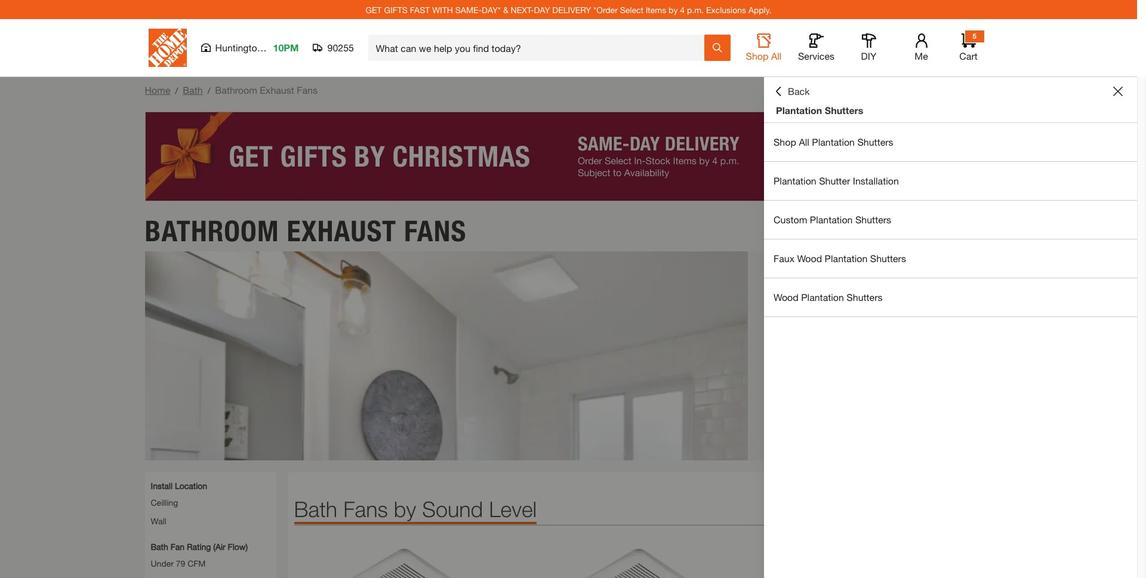 Task type: locate. For each thing, give the bounding box(es) containing it.
0 vertical spatial by
[[669, 4, 678, 15]]

(air
[[213, 541, 226, 552]]

flow)
[[228, 541, 248, 552]]

0 vertical spatial wood
[[798, 253, 823, 264]]

1 horizontal spatial shop
[[774, 136, 797, 148]]

0 vertical spatial shop
[[746, 50, 769, 62]]

0 horizontal spatial shop
[[746, 50, 769, 62]]

2 vertical spatial bath
[[151, 541, 168, 552]]

by
[[669, 4, 678, 15], [394, 496, 416, 522]]

menu
[[765, 123, 1138, 317]]

back button
[[774, 85, 810, 97]]

plantation inside plantation shutter installation link
[[774, 175, 817, 186]]

fans
[[297, 84, 318, 96], [404, 214, 467, 248], [344, 496, 388, 522]]

plantation
[[776, 105, 823, 116], [812, 136, 855, 148], [774, 175, 817, 186], [810, 214, 853, 225], [825, 253, 868, 264], [802, 291, 845, 303]]

plantation down plantation shutters
[[812, 136, 855, 148]]

feedback link image
[[1131, 202, 1147, 266]]

faux wood plantation shutters
[[774, 253, 907, 264]]

1 vertical spatial bath
[[294, 496, 338, 522]]

1 vertical spatial exhaust
[[287, 214, 397, 248]]

sound
[[422, 496, 483, 522]]

drawer close image
[[1114, 87, 1123, 96]]

all down plantation shutters
[[799, 136, 810, 148]]

bathroom
[[215, 84, 257, 96], [145, 214, 279, 248]]

wood plantation shutters
[[774, 291, 883, 303]]

1 vertical spatial shop
[[774, 136, 797, 148]]

1 vertical spatial all
[[799, 136, 810, 148]]

back
[[788, 85, 810, 97]]

plantation inside wood plantation shutters link
[[802, 291, 845, 303]]

under 79 cfm link
[[151, 558, 206, 568]]

bathroom exhaust fans
[[145, 214, 467, 248]]

0 vertical spatial fans
[[297, 84, 318, 96]]

wood
[[798, 253, 823, 264], [774, 291, 799, 303]]

/
[[175, 85, 178, 96], [208, 85, 210, 96]]

1 vertical spatial by
[[394, 496, 416, 522]]

plantation down custom plantation shutters
[[825, 253, 868, 264]]

get gifts fast with same-day* & next-day delivery *order select items by 4 p.m. exclusions apply.
[[366, 4, 772, 15]]

sponsored banner image
[[145, 112, 993, 201]]

location
[[175, 481, 207, 491]]

/ right 'bath' link
[[208, 85, 210, 96]]

4
[[680, 4, 685, 15]]

What can we help you find today? search field
[[376, 35, 704, 60]]

day
[[534, 4, 550, 15]]

/ left 'bath' link
[[175, 85, 178, 96]]

1 vertical spatial wood
[[774, 291, 799, 303]]

huntington
[[215, 42, 263, 53]]

wood inside faux wood plantation shutters "link"
[[798, 253, 823, 264]]

2 horizontal spatial fans
[[404, 214, 467, 248]]

1 vertical spatial bathroom
[[145, 214, 279, 248]]

wall link
[[151, 516, 166, 526]]

plantation shutters
[[776, 105, 864, 116]]

1 horizontal spatial /
[[208, 85, 210, 96]]

me button
[[903, 33, 941, 62]]

shop down plantation shutters
[[774, 136, 797, 148]]

1 horizontal spatial fans
[[344, 496, 388, 522]]

me
[[915, 50, 929, 62]]

delivery
[[553, 4, 592, 15]]

0 vertical spatial all
[[772, 50, 782, 62]]

bath
[[183, 84, 203, 96], [294, 496, 338, 522], [151, 541, 168, 552]]

all
[[772, 50, 782, 62], [799, 136, 810, 148]]

diy button
[[850, 33, 888, 62]]

shop inside 'shop all' button
[[746, 50, 769, 62]]

1 horizontal spatial bath
[[183, 84, 203, 96]]

home link
[[145, 84, 171, 96]]

all up back button
[[772, 50, 782, 62]]

cart 5
[[960, 32, 978, 62]]

shutters inside "link"
[[871, 253, 907, 264]]

bath fan rating (air flow)
[[151, 541, 248, 552]]

gifts
[[384, 4, 408, 15]]

plantation down faux wood plantation shutters
[[802, 291, 845, 303]]

services button
[[798, 33, 836, 62]]

same-
[[456, 4, 482, 15]]

cfm
[[188, 558, 206, 568]]

install
[[151, 481, 173, 491]]

2 horizontal spatial bath
[[294, 496, 338, 522]]

plantation shutter installation
[[774, 175, 899, 186]]

custom
[[774, 214, 808, 225]]

all inside 'shop all' button
[[772, 50, 782, 62]]

1 horizontal spatial by
[[669, 4, 678, 15]]

plantation down shutter
[[810, 214, 853, 225]]

day*
[[482, 4, 501, 15]]

moderate bath fans image
[[529, 543, 752, 578]]

plantation shutter installation link
[[765, 162, 1138, 200]]

level
[[489, 496, 537, 522]]

shop inside shop all plantation shutters link
[[774, 136, 797, 148]]

90255 button
[[313, 42, 354, 54]]

ceilling link
[[151, 497, 178, 507]]

rating
[[187, 541, 211, 552]]

shop down apply.
[[746, 50, 769, 62]]

home
[[145, 84, 171, 96]]

all inside shop all plantation shutters link
[[799, 136, 810, 148]]

&
[[503, 4, 509, 15]]

0 horizontal spatial /
[[175, 85, 178, 96]]

0 horizontal spatial bath
[[151, 541, 168, 552]]

wood right faux
[[798, 253, 823, 264]]

fast
[[410, 4, 430, 15]]

79
[[176, 558, 185, 568]]

all for shop all plantation shutters
[[799, 136, 810, 148]]

exhaust
[[260, 84, 294, 96], [287, 214, 397, 248]]

wood down faux
[[774, 291, 799, 303]]

exclusions
[[707, 4, 747, 15]]

faux wood plantation shutters link
[[765, 240, 1138, 278]]

bath link
[[183, 84, 203, 96]]

0 horizontal spatial all
[[772, 50, 782, 62]]

0 vertical spatial exhaust
[[260, 84, 294, 96]]

plantation up 'custom'
[[774, 175, 817, 186]]

1 vertical spatial fans
[[404, 214, 467, 248]]

quiet bath fans image
[[294, 543, 517, 578]]

by left 4
[[669, 4, 678, 15]]

5
[[973, 32, 977, 41]]

1 horizontal spatial all
[[799, 136, 810, 148]]

shutters
[[825, 105, 864, 116], [858, 136, 894, 148], [856, 214, 892, 225], [871, 253, 907, 264], [847, 291, 883, 303]]

shop
[[746, 50, 769, 62], [774, 136, 797, 148]]

0 vertical spatial bath
[[183, 84, 203, 96]]

home / bath / bathroom exhaust fans
[[145, 84, 318, 96]]

0 horizontal spatial by
[[394, 496, 416, 522]]

by left sound on the left of page
[[394, 496, 416, 522]]

0 vertical spatial bathroom
[[215, 84, 257, 96]]

custom plantation shutters link
[[765, 201, 1138, 239]]

custom plantation shutters
[[774, 214, 892, 225]]

park
[[265, 42, 285, 53]]



Task type: vqa. For each thing, say whether or not it's contained in the screenshot.
"Wood Plantation Shutters"
yes



Task type: describe. For each thing, give the bounding box(es) containing it.
shop all plantation shutters
[[774, 136, 894, 148]]

under
[[151, 558, 174, 568]]

install location
[[151, 481, 207, 491]]

shop all button
[[745, 33, 783, 62]]

huntington park
[[215, 42, 285, 53]]

wall
[[151, 516, 166, 526]]

shop all plantation shutters link
[[765, 123, 1138, 161]]

apply.
[[749, 4, 772, 15]]

plantation inside shop all plantation shutters link
[[812, 136, 855, 148]]

with
[[433, 4, 453, 15]]

10pm
[[273, 42, 299, 53]]

bath for bath fan rating (air flow)
[[151, 541, 168, 552]]

get
[[366, 4, 382, 15]]

bath for bath fans by sound level
[[294, 496, 338, 522]]

bath fans by sound level
[[294, 496, 537, 522]]

plantation inside custom plantation shutters link
[[810, 214, 853, 225]]

all for shop all
[[772, 50, 782, 62]]

*order
[[594, 4, 618, 15]]

plantation down back
[[776, 105, 823, 116]]

faux
[[774, 253, 795, 264]]

next-
[[511, 4, 534, 15]]

under 79 cfm
[[151, 558, 206, 568]]

items
[[646, 4, 667, 15]]

shop all
[[746, 50, 782, 62]]

2 / from the left
[[208, 85, 210, 96]]

ceilling
[[151, 497, 178, 507]]

wood plantation shutters link
[[765, 278, 1138, 317]]

services
[[799, 50, 835, 62]]

cart
[[960, 50, 978, 62]]

1 / from the left
[[175, 85, 178, 96]]

wood inside wood plantation shutters link
[[774, 291, 799, 303]]

shop for shop all plantation shutters
[[774, 136, 797, 148]]

p.m.
[[687, 4, 704, 15]]

90255
[[328, 42, 354, 53]]

plantation inside faux wood plantation shutters "link"
[[825, 253, 868, 264]]

the home depot logo image
[[148, 29, 187, 67]]

select
[[620, 4, 644, 15]]

shop for shop all
[[746, 50, 769, 62]]

boost indoor air quality image
[[145, 251, 993, 460]]

loud bath fans image
[[764, 543, 987, 578]]

shutter
[[820, 175, 851, 186]]

fan
[[171, 541, 185, 552]]

diy
[[862, 50, 877, 62]]

0 horizontal spatial fans
[[297, 84, 318, 96]]

menu containing shop all plantation shutters
[[765, 123, 1138, 317]]

installation
[[853, 175, 899, 186]]

2 vertical spatial fans
[[344, 496, 388, 522]]



